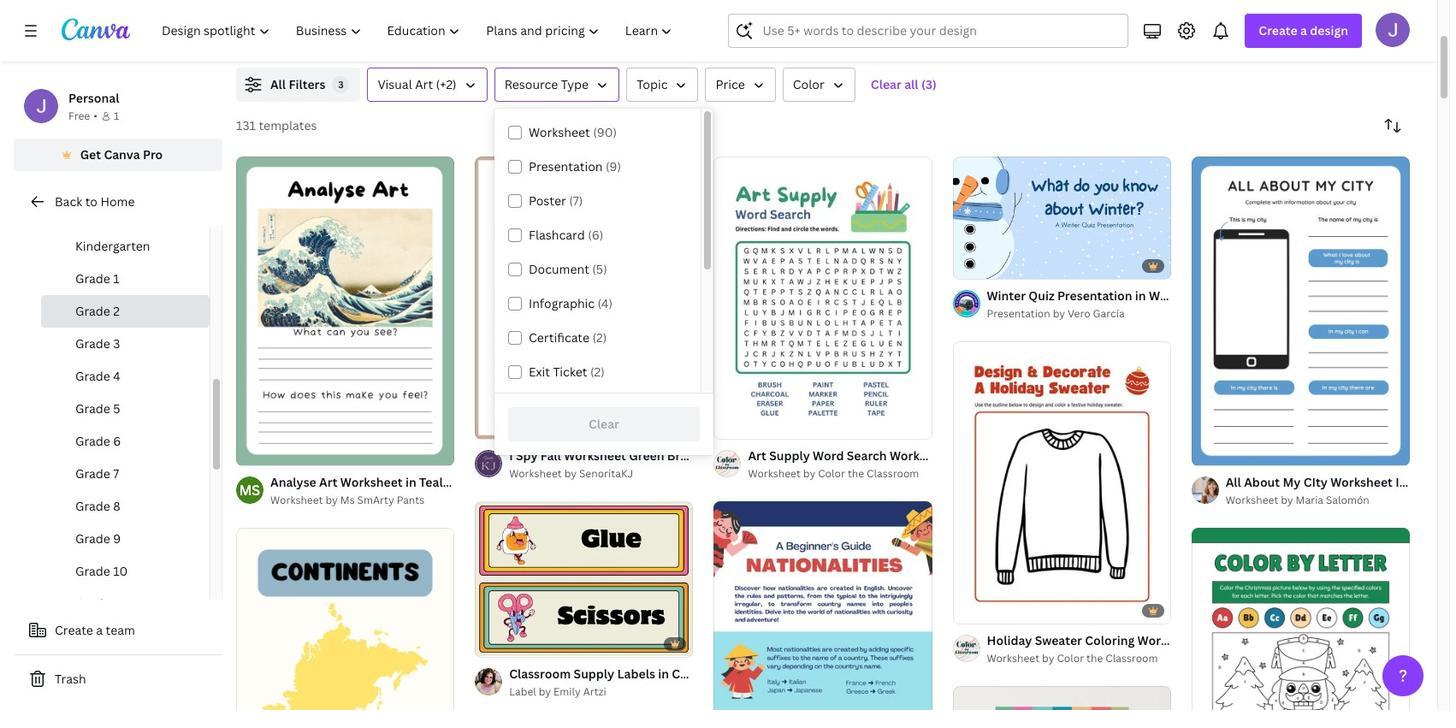 Task type: vqa. For each thing, say whether or not it's contained in the screenshot.
JAMES PETERSON Icon
no



Task type: describe. For each thing, give the bounding box(es) containing it.
pants
[[397, 493, 425, 507]]

grade 6 link
[[41, 425, 210, 458]]

(4)
[[598, 295, 613, 312]]

grade 7
[[75, 466, 119, 482]]

canva
[[104, 146, 140, 163]]

label
[[509, 684, 536, 699]]

0 horizontal spatial 2
[[113, 303, 120, 319]]

clear for clear
[[589, 416, 620, 432]]

classroom supply labels in colorful retro  style label by emily artzi
[[509, 665, 788, 699]]

presentation (9)
[[529, 158, 621, 175]]

kindergarten link
[[41, 230, 210, 263]]

top level navigation element
[[151, 14, 688, 48]]

white inside all about my city worksheet in white a worksheet by maria salomón
[[1410, 474, 1444, 490]]

holiday sweater coloring worksheet in colorful illustrated style image
[[953, 341, 1171, 624]]

by inside the classroom supply labels in colorful retro  style label by emily artzi
[[539, 684, 551, 699]]

grade for grade 11
[[75, 596, 110, 612]]

garcía
[[1093, 306, 1125, 321]]

templates
[[259, 117, 317, 134]]

3 inside 'link'
[[113, 335, 120, 352]]

home
[[100, 193, 135, 210]]

color for the left worksheet by color the classroom link
[[818, 467, 845, 481]]

flashcard
[[529, 227, 585, 243]]

ms smarty pants element
[[236, 477, 264, 504]]

create a team
[[55, 622, 135, 638]]

pre-school link
[[41, 198, 210, 230]]

blue inside analyse art worksheet in teal blue basic style worksheet by ms smarty pants
[[446, 474, 472, 490]]

1 of 4
[[487, 636, 512, 649]]

by inside "winter quiz presentation in white and blue illustrative style presentation by vero garcía"
[[1053, 306, 1066, 321]]

analyse art worksheet in teal blue basic style image
[[236, 157, 455, 465]]

i
[[509, 448, 513, 464]]

kindergarten
[[75, 238, 150, 254]]

grade 3 link
[[41, 328, 210, 360]]

art for analyse
[[319, 474, 338, 490]]

the for the bottommost worksheet by color the classroom link
[[1087, 651, 1103, 666]]

grade 6
[[75, 433, 121, 449]]

11
[[113, 596, 126, 612]]

city
[[1304, 474, 1328, 490]]

color for the bottommost worksheet by color the classroom link
[[1057, 651, 1084, 666]]

all
[[905, 76, 919, 92]]

a for design
[[1301, 22, 1308, 39]]

all about my city worksheet in white a link
[[1226, 473, 1451, 492]]

a for team
[[96, 622, 103, 638]]

certificate (2)
[[529, 329, 607, 346]]

1 for analyse art worksheet in teal blue basic style
[[248, 445, 253, 458]]

style inside analyse art worksheet in teal blue basic style worksheet by ms smarty pants
[[509, 474, 539, 490]]

visual art (+2)
[[378, 76, 457, 92]]

teal
[[419, 474, 443, 490]]

grade 5
[[75, 401, 120, 417]]

grade 1 link
[[41, 263, 210, 295]]

labels
[[617, 665, 655, 682]]

white inside "winter quiz presentation in white and blue illustrative style presentation by vero garcía"
[[1149, 287, 1183, 304]]

classroom supply labels in colorful retro  style link
[[509, 665, 788, 683]]

the for the left worksheet by color the classroom link
[[848, 467, 864, 481]]

1 horizontal spatial worksheet by color the classroom
[[987, 651, 1158, 666]]

worksheet by maria salomón link
[[1226, 492, 1410, 509]]

grade for grade 8
[[75, 498, 110, 514]]

grade 11 link
[[41, 588, 210, 620]]

grade 4
[[75, 368, 121, 384]]

free
[[68, 109, 90, 123]]

filters
[[289, 76, 326, 92]]

(90)
[[593, 124, 617, 140]]

team
[[106, 622, 135, 638]]

create a design button
[[1245, 14, 1362, 48]]

clear button
[[508, 407, 700, 442]]

visual
[[378, 76, 412, 92]]

all for all about my city worksheet in white a worksheet by maria salomón
[[1226, 474, 1242, 490]]

1 of 20
[[965, 258, 996, 271]]

by inside all about my city worksheet in white a worksheet by maria salomón
[[1281, 493, 1294, 507]]

flashcard (6)
[[529, 227, 604, 243]]

document
[[529, 261, 590, 277]]

grade for grade 6
[[75, 433, 110, 449]]

0 vertical spatial (2)
[[593, 329, 607, 346]]

grade 3
[[75, 335, 120, 352]]

winter
[[987, 287, 1026, 304]]

1 for winter quiz presentation in white and blue illustrative style
[[965, 258, 970, 271]]

of for classroom supply labels in colorful retro  style
[[494, 636, 504, 649]]

get canva pro
[[80, 146, 163, 163]]

type
[[561, 76, 589, 92]]

2 inside 1 of 2 link
[[267, 445, 272, 458]]

all for all filters
[[270, 76, 286, 92]]

trash
[[55, 671, 86, 687]]

visual art (+2) button
[[368, 68, 488, 102]]

get
[[80, 146, 101, 163]]

worksheet (90)
[[529, 124, 617, 140]]

winter quiz presentation in white and blue illustrative style presentation by vero garcía
[[987, 287, 1336, 321]]

classroom inside the classroom supply labels in colorful retro  style label by emily artzi
[[509, 665, 571, 682]]

classroom supply labels in colorful retro  style image
[[475, 502, 694, 657]]

worksheet by senoritakj link
[[509, 466, 694, 483]]

exit
[[529, 364, 550, 380]]

6
[[113, 433, 121, 449]]

label by emily artzi link
[[509, 683, 694, 701]]

by inside analyse art worksheet in teal blue basic style worksheet by ms smarty pants
[[326, 493, 338, 507]]

get canva pro button
[[14, 139, 223, 171]]

spy
[[516, 448, 538, 464]]

my
[[1283, 474, 1301, 490]]

grade for grade 10
[[75, 563, 110, 579]]

infographic (4)
[[529, 295, 613, 312]]

style inside "winter quiz presentation in white and blue illustrative style presentation by vero garcía"
[[1306, 287, 1336, 304]]

1 vertical spatial worksheet by color the classroom link
[[987, 651, 1171, 668]]

analyse
[[270, 474, 316, 490]]

a
[[1447, 474, 1451, 490]]

to
[[85, 193, 98, 210]]

0 horizontal spatial worksheet by color the classroom link
[[748, 466, 932, 483]]

colorful
[[672, 665, 720, 682]]

grade 9
[[75, 531, 121, 547]]

grade 9 link
[[41, 523, 210, 555]]

grade 7 link
[[41, 458, 210, 490]]

(+2)
[[436, 76, 457, 92]]

all filters
[[270, 76, 326, 92]]



Task type: locate. For each thing, give the bounding box(es) containing it.
Search search field
[[763, 15, 1118, 47]]

white
[[1149, 287, 1183, 304], [1410, 474, 1444, 490]]

ms smarty pants image
[[236, 477, 264, 504]]

1 horizontal spatial blue
[[1211, 287, 1237, 304]]

clear all (3) button
[[862, 68, 946, 102]]

grade down grade 1
[[75, 303, 110, 319]]

grade left 10 at the bottom
[[75, 563, 110, 579]]

winter quiz presentation in white and blue illustrative style link
[[987, 287, 1336, 305]]

grade for grade 9
[[75, 531, 110, 547]]

clear up the i spy fall worksheet green brown link
[[589, 416, 620, 432]]

(3)
[[922, 76, 937, 92]]

1 vertical spatial of
[[255, 445, 265, 458]]

(2) right the ticket
[[591, 364, 605, 380]]

3 up grade 4 link in the left of the page
[[113, 335, 120, 352]]

create a team button
[[14, 614, 223, 648]]

in up pants
[[406, 474, 417, 490]]

in inside analyse art worksheet in teal blue basic style worksheet by ms smarty pants
[[406, 474, 417, 490]]

1 of 2 link
[[236, 157, 455, 466]]

basic
[[475, 474, 506, 490]]

4 up label
[[506, 636, 512, 649]]

in for white
[[1135, 287, 1146, 304]]

2 vertical spatial of
[[494, 636, 504, 649]]

winter quiz presentation in white and blue illustrative style image
[[953, 156, 1171, 279]]

by
[[1053, 306, 1066, 321], [565, 467, 577, 481], [803, 467, 816, 481], [326, 493, 338, 507], [1281, 493, 1294, 507], [1042, 651, 1055, 666], [539, 684, 551, 699]]

0 horizontal spatial 3
[[113, 335, 120, 352]]

document (5)
[[529, 261, 607, 277]]

(7)
[[569, 193, 583, 209]]

grade 11
[[75, 596, 126, 612]]

grade left 7
[[75, 466, 110, 482]]

clear left all
[[871, 76, 902, 92]]

art left "(+2)"
[[415, 76, 433, 92]]

Sort by button
[[1376, 109, 1410, 143]]

1 vertical spatial presentation
[[1058, 287, 1133, 304]]

0 vertical spatial in
[[1135, 287, 1146, 304]]

1 vertical spatial in
[[406, 474, 417, 490]]

1 inside grade 1 link
[[113, 270, 120, 287]]

grade up grade 2
[[75, 270, 110, 287]]

1 horizontal spatial create
[[1259, 22, 1298, 39]]

in for teal
[[406, 474, 417, 490]]

1 vertical spatial all
[[1226, 474, 1242, 490]]

0 horizontal spatial of
[[255, 445, 265, 458]]

131 templates
[[236, 117, 317, 134]]

presentation up garcía
[[1058, 287, 1133, 304]]

0 vertical spatial of
[[972, 258, 982, 271]]

style down 'spy'
[[509, 474, 539, 490]]

9 grade from the top
[[75, 531, 110, 547]]

in inside the classroom supply labels in colorful retro  style label by emily artzi
[[658, 665, 669, 682]]

0 vertical spatial a
[[1301, 22, 1308, 39]]

blue right teal
[[446, 474, 472, 490]]

classroom
[[867, 467, 919, 481], [1106, 651, 1158, 666], [509, 665, 571, 682]]

2 vertical spatial in
[[658, 665, 669, 682]]

8 grade from the top
[[75, 498, 110, 514]]

by inside i spy fall worksheet green brown worksheet by senoritakj
[[565, 467, 577, 481]]

trash link
[[14, 662, 223, 697]]

1 horizontal spatial presentation
[[987, 306, 1051, 321]]

retro
[[723, 665, 755, 682]]

grade 1
[[75, 270, 120, 287]]

nationalities infographic in white blue cute fun style image
[[714, 502, 932, 710]]

1 vertical spatial 2
[[267, 445, 272, 458]]

back to home
[[55, 193, 135, 210]]

1 vertical spatial clear
[[589, 416, 620, 432]]

0 vertical spatial clear
[[871, 76, 902, 92]]

color
[[793, 76, 825, 92], [818, 467, 845, 481], [1057, 651, 1084, 666]]

1 of 2
[[248, 445, 272, 458]]

presentation by vero garcía link
[[987, 305, 1171, 323]]

clear
[[871, 76, 902, 92], [589, 416, 620, 432]]

clear all (3)
[[871, 76, 937, 92]]

20
[[984, 258, 996, 271]]

1 vertical spatial blue
[[446, 474, 472, 490]]

1 vertical spatial the
[[1087, 651, 1103, 666]]

analyse art worksheet in teal blue basic style worksheet by ms smarty pants
[[270, 474, 539, 507]]

price button
[[706, 68, 776, 102]]

1 of 4 link
[[475, 502, 694, 657]]

resource type button
[[494, 68, 620, 102]]

0 vertical spatial worksheet by color the classroom link
[[748, 466, 932, 483]]

1 horizontal spatial of
[[494, 636, 504, 649]]

salomón
[[1326, 493, 1370, 507]]

1 of 20 link
[[953, 156, 1171, 279]]

0 vertical spatial all
[[270, 76, 286, 92]]

grade for grade 7
[[75, 466, 110, 482]]

None search field
[[729, 14, 1129, 48]]

white left and at the top right of page
[[1149, 287, 1183, 304]]

4 up the 5
[[113, 368, 121, 384]]

art for visual
[[415, 76, 433, 92]]

1 vertical spatial a
[[96, 622, 103, 638]]

jacob simon image
[[1376, 13, 1410, 47]]

style right retro
[[758, 665, 788, 682]]

2 horizontal spatial presentation
[[1058, 287, 1133, 304]]

supply
[[574, 665, 615, 682]]

1 horizontal spatial 3
[[338, 78, 344, 91]]

7
[[113, 466, 119, 482]]

create inside create a team button
[[55, 622, 93, 638]]

2 vertical spatial style
[[758, 665, 788, 682]]

0 horizontal spatial presentation
[[529, 158, 603, 175]]

3 filter options selected element
[[332, 76, 350, 93]]

3 right filters
[[338, 78, 344, 91]]

create for create a design
[[1259, 22, 1298, 39]]

price
[[716, 76, 745, 92]]

smarty
[[357, 493, 394, 507]]

1 horizontal spatial the
[[1087, 651, 1103, 666]]

grade for grade 2
[[75, 303, 110, 319]]

5 grade from the top
[[75, 401, 110, 417]]

create for create a team
[[55, 622, 93, 638]]

grade
[[75, 270, 110, 287], [75, 303, 110, 319], [75, 335, 110, 352], [75, 368, 110, 384], [75, 401, 110, 417], [75, 433, 110, 449], [75, 466, 110, 482], [75, 498, 110, 514], [75, 531, 110, 547], [75, 563, 110, 579], [75, 596, 110, 612]]

0 vertical spatial presentation
[[529, 158, 603, 175]]

ms
[[340, 493, 355, 507]]

4 grade from the top
[[75, 368, 110, 384]]

topic
[[637, 76, 668, 92]]

a left design
[[1301, 22, 1308, 39]]

in inside "winter quiz presentation in white and blue illustrative style presentation by vero garcía"
[[1135, 287, 1146, 304]]

4
[[113, 368, 121, 384], [506, 636, 512, 649]]

grade for grade 4
[[75, 368, 110, 384]]

0 horizontal spatial create
[[55, 622, 93, 638]]

a inside dropdown button
[[1301, 22, 1308, 39]]

color inside button
[[793, 76, 825, 92]]

grade for grade 1
[[75, 270, 110, 287]]

3
[[338, 78, 344, 91], [113, 335, 120, 352]]

brown
[[667, 448, 705, 464]]

0 vertical spatial white
[[1149, 287, 1183, 304]]

0 horizontal spatial style
[[509, 474, 539, 490]]

grade 4 link
[[41, 360, 210, 393]]

create
[[1259, 22, 1298, 39], [55, 622, 93, 638]]

0 horizontal spatial art
[[319, 474, 338, 490]]

presentation down worksheet (90)
[[529, 158, 603, 175]]

2 vertical spatial color
[[1057, 651, 1084, 666]]

0 vertical spatial 4
[[113, 368, 121, 384]]

in
[[1135, 287, 1146, 304], [406, 474, 417, 490], [658, 665, 669, 682]]

grade 10 link
[[41, 555, 210, 588]]

style right illustrative
[[1306, 287, 1336, 304]]

grade left 8
[[75, 498, 110, 514]]

pre-
[[75, 205, 99, 222]]

(2)
[[593, 329, 607, 346], [591, 364, 605, 380]]

0 horizontal spatial clear
[[589, 416, 620, 432]]

0 vertical spatial style
[[1306, 287, 1336, 304]]

3 grade from the top
[[75, 335, 110, 352]]

1 grade from the top
[[75, 270, 110, 287]]

presentation down winter
[[987, 306, 1051, 321]]

1 vertical spatial worksheet by color the classroom
[[987, 651, 1158, 666]]

0 vertical spatial art
[[415, 76, 433, 92]]

art
[[415, 76, 433, 92], [319, 474, 338, 490]]

0 vertical spatial 3
[[338, 78, 344, 91]]

blue
[[1211, 287, 1237, 304], [446, 474, 472, 490]]

grade up create a team
[[75, 596, 110, 612]]

1 inside 1 of 2 link
[[248, 445, 253, 458]]

2 vertical spatial presentation
[[987, 306, 1051, 321]]

1 horizontal spatial a
[[1301, 22, 1308, 39]]

1 horizontal spatial art
[[415, 76, 433, 92]]

(2) down "(4)"
[[593, 329, 607, 346]]

10
[[113, 563, 128, 579]]

0 vertical spatial 2
[[113, 303, 120, 319]]

1 horizontal spatial all
[[1226, 474, 1242, 490]]

art supply word search worksheet in red green illustrated style image
[[714, 157, 932, 439]]

1 vertical spatial color
[[818, 467, 845, 481]]

1 vertical spatial art
[[319, 474, 338, 490]]

1 horizontal spatial worksheet by color the classroom link
[[987, 651, 1171, 668]]

grade 5 link
[[41, 393, 210, 425]]

1 vertical spatial white
[[1410, 474, 1444, 490]]

maria
[[1296, 493, 1324, 507]]

grade down grade 2
[[75, 335, 110, 352]]

7 grade from the top
[[75, 466, 110, 482]]

2 horizontal spatial in
[[1135, 287, 1146, 304]]

1 horizontal spatial style
[[758, 665, 788, 682]]

grade left the 5
[[75, 401, 110, 417]]

grade for grade 3
[[75, 335, 110, 352]]

i spy fall worksheet green brown image
[[475, 157, 694, 439]]

in left and at the top right of page
[[1135, 287, 1146, 304]]

about
[[1245, 474, 1280, 490]]

art right analyse
[[319, 474, 338, 490]]

poster
[[529, 193, 566, 209]]

in right labels
[[658, 665, 669, 682]]

grade inside 'link'
[[75, 335, 110, 352]]

all about my city worksheet in white a worksheet by maria salomón
[[1226, 474, 1451, 507]]

1 vertical spatial 3
[[113, 335, 120, 352]]

grade 10
[[75, 563, 128, 579]]

0 vertical spatial worksheet by color the classroom
[[748, 467, 919, 481]]

a left team on the left bottom of page
[[96, 622, 103, 638]]

11 grade from the top
[[75, 596, 110, 612]]

2 up analyse
[[267, 445, 272, 458]]

create down grade 11
[[55, 622, 93, 638]]

worksheet by ms smarty pants link
[[270, 492, 455, 509]]

of for winter quiz presentation in white and blue illustrative style
[[972, 258, 982, 271]]

all about my city worksheet in white and blue simple style image
[[1192, 157, 1410, 465]]

2 horizontal spatial of
[[972, 258, 982, 271]]

1 horizontal spatial 4
[[506, 636, 512, 649]]

poster (7)
[[529, 193, 583, 209]]

1 horizontal spatial 2
[[267, 445, 272, 458]]

create a design
[[1259, 22, 1349, 39]]

growth mindset education poster in colorful graphic style image
[[953, 687, 1171, 710]]

ms link
[[236, 477, 264, 504]]

design
[[1310, 22, 1349, 39]]

0 horizontal spatial blue
[[446, 474, 472, 490]]

quiz
[[1029, 287, 1055, 304]]

1 inside 1 of 20 link
[[965, 258, 970, 271]]

style inside the classroom supply labels in colorful retro  style label by emily artzi
[[758, 665, 788, 682]]

0 horizontal spatial white
[[1149, 287, 1183, 304]]

0 horizontal spatial in
[[406, 474, 417, 490]]

(6)
[[588, 227, 604, 243]]

1 horizontal spatial white
[[1410, 474, 1444, 490]]

create left design
[[1259, 22, 1298, 39]]

christmas coloring page activity worksheet in green and white festive and lined style image
[[1192, 528, 1410, 710]]

6 grade from the top
[[75, 433, 110, 449]]

0 horizontal spatial a
[[96, 622, 103, 638]]

0 horizontal spatial worksheet by color the classroom
[[748, 467, 919, 481]]

vero
[[1068, 306, 1091, 321]]

1 inside 1 of 4 link
[[487, 636, 492, 649]]

exit ticket (2)
[[529, 364, 605, 380]]

ticket
[[553, 364, 588, 380]]

pro
[[143, 146, 163, 163]]

0 horizontal spatial the
[[848, 467, 864, 481]]

clear for clear all (3)
[[871, 76, 902, 92]]

a inside button
[[96, 622, 103, 638]]

all left filters
[[270, 76, 286, 92]]

1 for classroom supply labels in colorful retro  style
[[487, 636, 492, 649]]

blue right and at the top right of page
[[1211, 287, 1237, 304]]

all left about
[[1226, 474, 1242, 490]]

1 horizontal spatial clear
[[871, 76, 902, 92]]

0 horizontal spatial 4
[[113, 368, 121, 384]]

1 horizontal spatial classroom
[[867, 467, 919, 481]]

white left a
[[1410, 474, 1444, 490]]

1 vertical spatial style
[[509, 474, 539, 490]]

(9)
[[606, 158, 621, 175]]

grade left 9
[[75, 531, 110, 547]]

all inside all about my city worksheet in white a worksheet by maria salomón
[[1226, 474, 1242, 490]]

1 horizontal spatial in
[[658, 665, 669, 682]]

continents world asia document in yellow blue white illustrative style image
[[236, 528, 455, 710]]

in for colorful
[[658, 665, 669, 682]]

analyse art worksheet in teal blue basic style link
[[270, 473, 539, 492]]

10 grade from the top
[[75, 563, 110, 579]]

grade left 6
[[75, 433, 110, 449]]

art inside button
[[415, 76, 433, 92]]

2 grade from the top
[[75, 303, 110, 319]]

and
[[1186, 287, 1208, 304]]

0 vertical spatial create
[[1259, 22, 1298, 39]]

0 vertical spatial color
[[793, 76, 825, 92]]

worksheet by color the classroom
[[748, 467, 919, 481], [987, 651, 1158, 666]]

2 horizontal spatial style
[[1306, 287, 1336, 304]]

5
[[113, 401, 120, 417]]

blue inside "winter quiz presentation in white and blue illustrative style presentation by vero garcía"
[[1211, 287, 1237, 304]]

2 down grade 1 link
[[113, 303, 120, 319]]

•
[[93, 109, 97, 123]]

grade for grade 5
[[75, 401, 110, 417]]

0 vertical spatial the
[[848, 467, 864, 481]]

of for analyse art worksheet in teal blue basic style
[[255, 445, 265, 458]]

1 vertical spatial create
[[55, 622, 93, 638]]

131
[[236, 117, 256, 134]]

0 vertical spatial blue
[[1211, 287, 1237, 304]]

create inside 'create a design' dropdown button
[[1259, 22, 1298, 39]]

1 vertical spatial (2)
[[591, 364, 605, 380]]

grade down grade 3
[[75, 368, 110, 384]]

1 vertical spatial 4
[[506, 636, 512, 649]]

in
[[1396, 474, 1407, 490]]

art inside analyse art worksheet in teal blue basic style worksheet by ms smarty pants
[[319, 474, 338, 490]]

2 horizontal spatial classroom
[[1106, 651, 1158, 666]]

0 horizontal spatial all
[[270, 76, 286, 92]]

0 horizontal spatial classroom
[[509, 665, 571, 682]]

personal
[[68, 90, 119, 106]]



